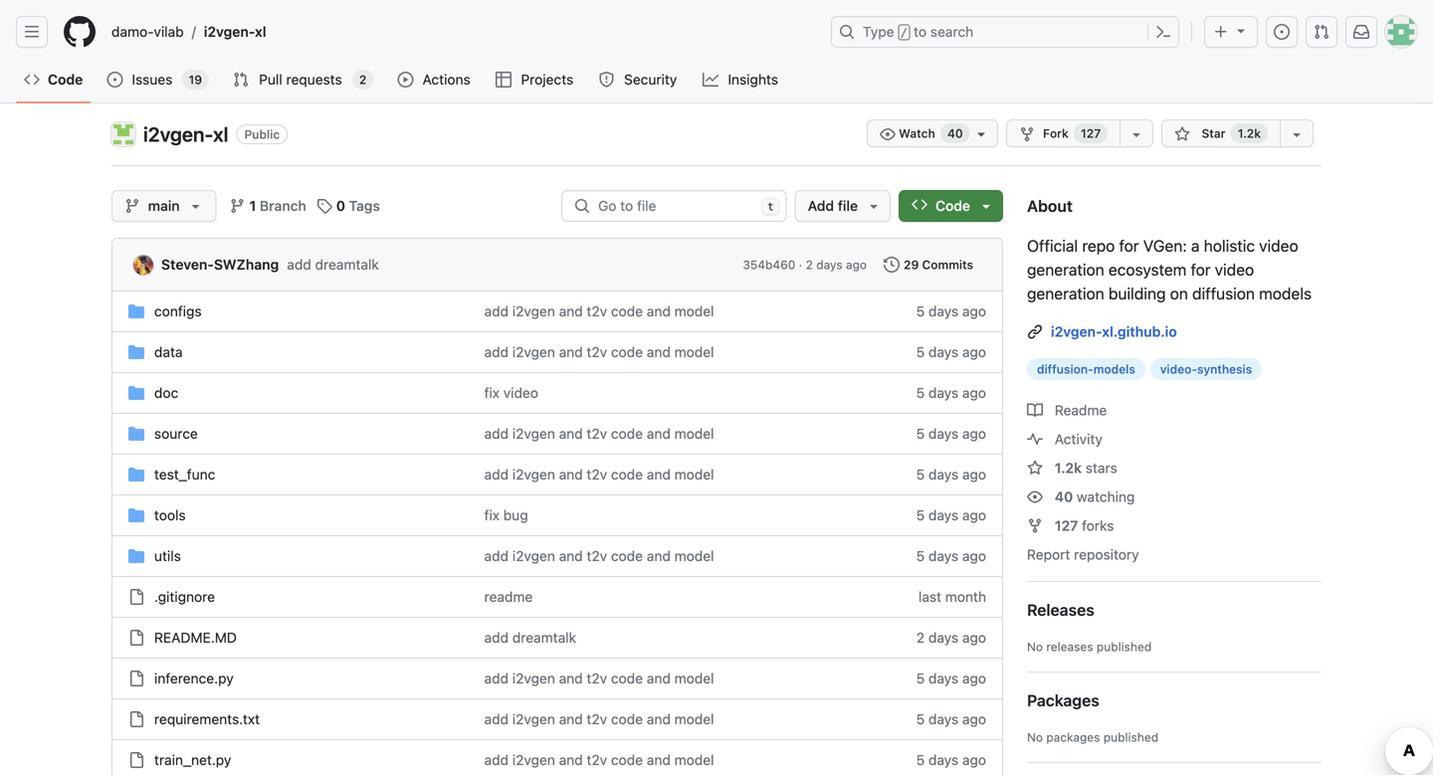 Task type: describe. For each thing, give the bounding box(es) containing it.
report repository
[[1027, 546, 1139, 563]]

main
[[148, 198, 180, 214]]

actions
[[422, 71, 471, 88]]

1 horizontal spatial for
[[1191, 260, 1211, 279]]

model for utils
[[674, 548, 714, 564]]

t2v for utils
[[587, 548, 607, 564]]

40 watching
[[1055, 489, 1135, 505]]

code link
[[16, 65, 91, 95]]

add dreamtalk link for readme.md
[[484, 629, 576, 646]]

watching
[[1077, 489, 1135, 505]]

days for test_func
[[928, 466, 958, 483]]

inference.py link
[[154, 670, 234, 687]]

no releases published
[[1027, 640, 1152, 654]]

model for data
[[674, 344, 714, 360]]

ago for source
[[962, 425, 986, 442]]

add file
[[808, 198, 858, 214]]

add i2vgen and t2v code and model for utils
[[484, 548, 714, 564]]

directory image for configs
[[128, 304, 144, 319]]

model for requirements.txt
[[674, 711, 714, 727]]

days for data
[[928, 344, 958, 360]]

link image
[[1027, 324, 1043, 340]]

5 days ago for tools
[[916, 507, 986, 523]]

readme link
[[1027, 402, 1107, 418]]

1
[[249, 198, 256, 214]]

354b460 · 2 days ago
[[743, 258, 867, 272]]

star
[[1202, 126, 1225, 140]]

readme link
[[484, 589, 533, 605]]

0 tags
[[336, 198, 380, 214]]

to
[[914, 23, 927, 40]]

fix video link
[[484, 385, 538, 401]]

ago for data
[[962, 344, 986, 360]]

ago for utils
[[962, 548, 986, 564]]

code for configs
[[611, 303, 643, 319]]

building
[[1108, 284, 1166, 303]]

i2vgen- inside damo-vilab / i2vgen-xl
[[204, 23, 255, 40]]

notifications image
[[1353, 24, 1369, 40]]

xl inside damo-vilab / i2vgen-xl
[[255, 23, 266, 40]]

git pull request image for issue opened image
[[1314, 24, 1330, 40]]

actions link
[[389, 65, 480, 95]]

t2v for train_net.py
[[587, 752, 607, 768]]

5 for tools
[[916, 507, 925, 523]]

add i2vgen and t2v code and model for configs
[[484, 303, 714, 319]]

1 branch
[[249, 198, 306, 214]]

fix for fix video
[[484, 385, 500, 401]]

video-synthesis link
[[1150, 358, 1262, 380]]

damo-vilab link
[[103, 16, 192, 48]]

no packages published
[[1027, 730, 1158, 744]]

code for data
[[611, 344, 643, 360]]

days for requirements.txt
[[928, 711, 958, 727]]

add dreamtalk for steven-swzhang
[[287, 256, 379, 273]]

5 days ago for utils
[[916, 548, 986, 564]]

days for tools
[[928, 507, 958, 523]]

video-synthesis
[[1160, 362, 1252, 376]]

i2vgen-xl.github.io link
[[1051, 323, 1177, 340]]

0 horizontal spatial code
[[48, 71, 83, 88]]

last month
[[919, 589, 986, 605]]

pulse image
[[1027, 431, 1043, 447]]

1 vertical spatial i2vgen-xl link
[[143, 122, 228, 146]]

days for inference.py
[[928, 670, 958, 687]]

pull requests
[[259, 71, 342, 88]]

1 vertical spatial 1.2k
[[1055, 460, 1082, 476]]

5 for test_func
[[916, 466, 925, 483]]

video-
[[1160, 362, 1197, 376]]

add i2vgen and t2v code and model for requirements.txt
[[484, 711, 714, 727]]

2 vertical spatial video
[[503, 385, 538, 401]]

add dreamtalk link for steven-swzhang
[[287, 256, 379, 273]]

directory image for source
[[128, 426, 144, 442]]

releases
[[1046, 640, 1093, 654]]

add for requirements.txt
[[484, 711, 509, 727]]

ago for requirements.txt
[[962, 711, 986, 727]]

t2v for data
[[587, 344, 607, 360]]

2 for 2
[[359, 73, 366, 87]]

utils link
[[154, 548, 181, 564]]

star image for star
[[1174, 126, 1190, 142]]

days for utils
[[928, 548, 958, 564]]

ago for train_net.py
[[962, 752, 986, 768]]

1 horizontal spatial 1.2k
[[1238, 126, 1261, 140]]

1 horizontal spatial video
[[1215, 260, 1254, 279]]

add i2vgen and t2v code and model link for train_net.py
[[484, 752, 714, 768]]

eye image
[[880, 126, 896, 142]]

code for train_net.py
[[611, 752, 643, 768]]

report repository link
[[1027, 546, 1139, 563]]

code inside popup button
[[936, 198, 970, 214]]

0 horizontal spatial code image
[[24, 72, 40, 88]]

security link
[[591, 65, 686, 95]]

last
[[919, 589, 941, 605]]

0 vertical spatial video
[[1259, 236, 1298, 255]]

add i2vgen and t2v code and model for test_func
[[484, 466, 714, 483]]

t2v for requirements.txt
[[587, 711, 607, 727]]

5 days ago for requirements.txt
[[916, 711, 986, 727]]

triangle down image
[[866, 198, 882, 214]]

2 git branch image from the left
[[229, 198, 245, 214]]

security
[[624, 71, 677, 88]]

0 horizontal spatial for
[[1119, 236, 1139, 255]]

model for train_net.py
[[674, 752, 714, 768]]

triangle down image for main
[[188, 198, 204, 214]]

readme.md link
[[154, 629, 237, 646]]

add i2vgen and t2v code and model link for source
[[484, 425, 714, 442]]

about
[[1027, 197, 1073, 215]]

2 for 2 days ago
[[916, 629, 925, 646]]

stars
[[1086, 460, 1117, 476]]

/ inside type / to search
[[900, 26, 908, 40]]

on
[[1170, 284, 1188, 303]]

packages
[[1027, 691, 1099, 710]]

model for test_func
[[674, 466, 714, 483]]

synthesis
[[1197, 362, 1252, 376]]

code for source
[[611, 425, 643, 442]]

owner avatar image
[[111, 122, 135, 146]]

code image inside popup button
[[912, 197, 928, 212]]

add
[[808, 198, 834, 214]]

fix bug
[[484, 507, 528, 523]]

5 days ago for configs
[[916, 303, 986, 319]]

i2vgen-xl.github.io
[[1051, 323, 1177, 340]]

insights
[[728, 71, 778, 88]]

·
[[799, 258, 802, 272]]

search image
[[574, 198, 590, 214]]

projects link
[[488, 65, 583, 95]]

5 days ago for doc
[[916, 385, 986, 401]]

5 for requirements.txt
[[916, 711, 925, 727]]

add i2vgen and t2v code and model for data
[[484, 344, 714, 360]]

i2vgen for requirements.txt
[[512, 711, 555, 727]]

i2vgen- for i2vgen-xl.github.io
[[1051, 323, 1102, 340]]

add for inference.py
[[484, 670, 509, 687]]

add i2vgen and t2v code and model link for test_func
[[484, 466, 714, 483]]

model for source
[[674, 425, 714, 442]]

add for test_func
[[484, 466, 509, 483]]

packages link
[[1027, 689, 1322, 713]]

5 days ago for test_func
[[916, 466, 986, 483]]

readme
[[484, 589, 533, 605]]

model for configs
[[674, 303, 714, 319]]

fork
[[1043, 126, 1069, 140]]

vgen:
[[1143, 236, 1187, 255]]

directory image for test_func
[[128, 467, 144, 483]]

releases
[[1027, 601, 1094, 619]]

fix bug link
[[484, 507, 528, 523]]

configs link
[[154, 303, 202, 319]]

activity link
[[1027, 431, 1102, 447]]

insights link
[[694, 65, 788, 95]]

add for steven-swzhang
[[287, 256, 311, 273]]

5 days ago for inference.py
[[916, 670, 986, 687]]

.gitignore link
[[154, 589, 215, 605]]

1 generation from the top
[[1027, 260, 1104, 279]]

book image
[[1027, 403, 1043, 418]]

utils
[[154, 548, 181, 564]]

no for packages
[[1027, 730, 1043, 744]]

repository
[[1074, 546, 1139, 563]]

see your forks of this repository image
[[1129, 126, 1145, 142]]

0 vertical spatial i2vgen-xl link
[[196, 16, 274, 48]]

data
[[154, 344, 183, 360]]



Task type: locate. For each thing, give the bounding box(es) containing it.
add dreamtalk down tag image
[[287, 256, 379, 273]]

1 vertical spatial directory image
[[128, 467, 144, 483]]

add this repository to a list image
[[1289, 126, 1305, 142]]

8 5 from the top
[[916, 670, 925, 687]]

models inside the official repo for vgen: a holistic video generation ecosystem for video generation building on diffusion models
[[1259, 284, 1312, 303]]

doc
[[154, 385, 178, 401]]

1 vertical spatial 2
[[806, 258, 813, 272]]

2 5 from the top
[[916, 344, 925, 360]]

xl.github.io
[[1102, 323, 1177, 340]]

triangle down image inside main popup button
[[188, 198, 204, 214]]

0 vertical spatial add dreamtalk link
[[287, 256, 379, 273]]

doc link
[[154, 385, 178, 401]]

add for data
[[484, 344, 509, 360]]

add i2vgen and t2v code and model for inference.py
[[484, 670, 714, 687]]

1 directory image from the top
[[128, 304, 144, 319]]

40 for 40 watching
[[1055, 489, 1073, 505]]

published down packages link
[[1103, 730, 1158, 744]]

diffusion
[[1192, 284, 1255, 303]]

2 right ·
[[806, 258, 813, 272]]

add for train_net.py
[[484, 752, 509, 768]]

/ left to at the top of the page
[[900, 26, 908, 40]]

dreamtalk down 0
[[315, 256, 379, 273]]

tools
[[154, 507, 186, 523]]

8 add i2vgen and t2v code and model from the top
[[484, 752, 714, 768]]

t
[[767, 201, 774, 213]]

0 vertical spatial models
[[1259, 284, 1312, 303]]

directory image left test_func link
[[128, 467, 144, 483]]

table image
[[496, 72, 512, 88]]

i2vgen for test_func
[[512, 466, 555, 483]]

0 vertical spatial i2vgen-
[[204, 23, 255, 40]]

9 5 from the top
[[916, 711, 925, 727]]

5 for doc
[[916, 385, 925, 401]]

triangle down image
[[1233, 22, 1249, 38], [188, 198, 204, 214], [978, 198, 994, 214]]

i2vgen for configs
[[512, 303, 555, 319]]

t2v for configs
[[587, 303, 607, 319]]

1 vertical spatial xl
[[213, 122, 228, 146]]

no for releases
[[1027, 640, 1043, 654]]

1 vertical spatial i2vgen-
[[143, 122, 213, 146]]

1 horizontal spatial xl
[[255, 23, 266, 40]]

3 code from the top
[[611, 425, 643, 442]]

3 model from the top
[[674, 425, 714, 442]]

7 code from the top
[[611, 711, 643, 727]]

9 5 days ago from the top
[[916, 711, 986, 727]]

add i2vgen and t2v code and model link for utils
[[484, 548, 714, 564]]

type
[[863, 23, 894, 40]]

play image
[[397, 72, 413, 88]]

354b460
[[743, 258, 795, 272]]

holistic
[[1204, 236, 1255, 255]]

2 model from the top
[[674, 344, 714, 360]]

i2vgen-xl link down 19
[[143, 122, 228, 146]]

1.2k
[[1238, 126, 1261, 140], [1055, 460, 1082, 476]]

0 horizontal spatial 2
[[359, 73, 366, 87]]

days for readme.md
[[928, 629, 958, 646]]

0 horizontal spatial git pull request image
[[233, 72, 249, 88]]

2 t2v from the top
[[587, 344, 607, 360]]

1 horizontal spatial 127
[[1081, 126, 1101, 140]]

directory image left doc
[[128, 385, 144, 401]]

add dreamtalk
[[287, 256, 379, 273], [484, 629, 576, 646]]

3 directory image from the top
[[128, 426, 144, 442]]

2 directory image from the top
[[128, 385, 144, 401]]

3 add i2vgen and t2v code and model link from the top
[[484, 425, 714, 442]]

generation down 'official'
[[1027, 260, 1104, 279]]

models
[[1259, 284, 1312, 303], [1093, 362, 1135, 376]]

1 model from the top
[[674, 303, 714, 319]]

1 horizontal spatial triangle down image
[[978, 198, 994, 214]]

7 model from the top
[[674, 711, 714, 727]]

1 i2vgen from the top
[[512, 303, 555, 319]]

0 vertical spatial 127
[[1081, 126, 1101, 140]]

shield image
[[599, 72, 615, 88]]

8 code from the top
[[611, 752, 643, 768]]

xl
[[255, 23, 266, 40], [213, 122, 228, 146]]

2 i2vgen from the top
[[512, 344, 555, 360]]

fork 127
[[1043, 126, 1101, 140]]

1 directory image from the top
[[128, 344, 144, 360]]

0 vertical spatial 1.2k
[[1238, 126, 1261, 140]]

published right releases
[[1097, 640, 1152, 654]]

8 add i2vgen and t2v code and model link from the top
[[484, 752, 714, 768]]

add i2vgen and t2v code and model link for data
[[484, 344, 714, 360]]

fix video
[[484, 385, 538, 401]]

0 vertical spatial for
[[1119, 236, 1139, 255]]

1 horizontal spatial add dreamtalk link
[[484, 629, 576, 646]]

i2vgen- right vilab
[[204, 23, 255, 40]]

ago for doc
[[962, 385, 986, 401]]

star image
[[1174, 126, 1190, 142], [1027, 460, 1043, 476]]

0 vertical spatial fix
[[484, 385, 500, 401]]

1 vertical spatial generation
[[1027, 284, 1104, 303]]

ago for test_func
[[962, 466, 986, 483]]

40 right watch
[[947, 126, 963, 140]]

/ inside damo-vilab / i2vgen-xl
[[192, 23, 196, 40]]

1 vertical spatial star image
[[1027, 460, 1043, 476]]

4 t2v from the top
[[587, 466, 607, 483]]

train_net.py
[[154, 752, 231, 768]]

damo-vilab / i2vgen-xl
[[111, 23, 266, 40]]

code for test_func
[[611, 466, 643, 483]]

2 add i2vgen and t2v code and model link from the top
[[484, 344, 714, 360]]

1.2k right star
[[1238, 126, 1261, 140]]

star image up eye image on the right of page
[[1027, 460, 1043, 476]]

7 i2vgen from the top
[[512, 711, 555, 727]]

7 5 from the top
[[916, 548, 925, 564]]

git pull request image left notifications image
[[1314, 24, 1330, 40]]

7 add i2vgen and t2v code and model from the top
[[484, 711, 714, 727]]

1 vertical spatial code image
[[912, 197, 928, 212]]

code image
[[24, 72, 40, 88], [912, 197, 928, 212]]

1 fix from the top
[[484, 385, 500, 401]]

1 t2v from the top
[[587, 303, 607, 319]]

127
[[1081, 126, 1101, 140], [1055, 517, 1078, 534]]

0 vertical spatial published
[[1097, 640, 1152, 654]]

add for utils
[[484, 548, 509, 564]]

triangle down image right plus image
[[1233, 22, 1249, 38]]

source
[[154, 425, 198, 442]]

5 days ago for train_net.py
[[916, 752, 986, 768]]

add for source
[[484, 425, 509, 442]]

10 5 from the top
[[916, 752, 925, 768]]

directory image left configs link
[[128, 304, 144, 319]]

test_func link
[[154, 466, 215, 483]]

40
[[947, 126, 963, 140], [1055, 489, 1073, 505]]

5 model from the top
[[674, 548, 714, 564]]

directory image for utils
[[128, 548, 144, 564]]

1 vertical spatial published
[[1103, 730, 1158, 744]]

1 vertical spatial add dreamtalk
[[484, 629, 576, 646]]

127 right fork
[[1081, 126, 1101, 140]]

0 vertical spatial 2
[[359, 73, 366, 87]]

1 horizontal spatial code image
[[912, 197, 928, 212]]

releases link
[[1027, 601, 1094, 619]]

0 vertical spatial no
[[1027, 640, 1043, 654]]

homepage image
[[64, 16, 96, 48]]

5 days ago for data
[[916, 344, 986, 360]]

0 vertical spatial git pull request image
[[1314, 24, 1330, 40]]

git branch image left 1
[[229, 198, 245, 214]]

diffusion-
[[1037, 362, 1093, 376]]

1 5 days ago from the top
[[916, 303, 986, 319]]

0 horizontal spatial dreamtalk
[[315, 256, 379, 273]]

readme
[[1051, 402, 1107, 418]]

code up commits
[[936, 198, 970, 214]]

1 vertical spatial dreamtalk
[[512, 629, 576, 646]]

6 t2v from the top
[[587, 670, 607, 687]]

ago for readme.md
[[962, 629, 986, 646]]

git branch image left main
[[124, 198, 140, 214]]

0 vertical spatial generation
[[1027, 260, 1104, 279]]

6 i2vgen from the top
[[512, 670, 555, 687]]

code image right triangle down image
[[912, 197, 928, 212]]

xl up pull
[[255, 23, 266, 40]]

1219 users starred this repository element
[[1231, 123, 1268, 143]]

0
[[336, 198, 345, 214]]

add for readme.md
[[484, 629, 509, 646]]

0 vertical spatial xl
[[255, 23, 266, 40]]

8 model from the top
[[674, 752, 714, 768]]

2 no from the top
[[1027, 730, 1043, 744]]

code for requirements.txt
[[611, 711, 643, 727]]

0 horizontal spatial add dreamtalk
[[287, 256, 379, 273]]

no left packages
[[1027, 730, 1043, 744]]

add for configs
[[484, 303, 509, 319]]

127 forks
[[1055, 517, 1114, 534]]

0 horizontal spatial 40
[[947, 126, 963, 140]]

0 horizontal spatial triangle down image
[[188, 198, 204, 214]]

1 no from the top
[[1027, 640, 1043, 654]]

2 fix from the top
[[484, 507, 500, 523]]

5 code from the top
[[611, 548, 643, 564]]

published for releases
[[1097, 640, 1152, 654]]

1.2k down activity link
[[1055, 460, 1082, 476]]

0 vertical spatial code image
[[24, 72, 40, 88]]

for up the ecosystem on the top right of the page
[[1119, 236, 1139, 255]]

2 horizontal spatial video
[[1259, 236, 1298, 255]]

1 horizontal spatial 2
[[806, 258, 813, 272]]

1.2k stars
[[1055, 460, 1117, 476]]

1 vertical spatial models
[[1093, 362, 1135, 376]]

add dreamtalk down readme link
[[484, 629, 576, 646]]

days for doc
[[928, 385, 958, 401]]

10 5 days ago from the top
[[916, 752, 986, 768]]

damo-
[[111, 23, 154, 40]]

model for inference.py
[[674, 670, 714, 687]]

repo forked image for 127
[[1027, 518, 1043, 534]]

1 add i2vgen and t2v code and model link from the top
[[484, 303, 714, 319]]

eye image
[[1027, 489, 1043, 505]]

2 code from the top
[[611, 344, 643, 360]]

1 vertical spatial for
[[1191, 260, 1211, 279]]

directory image for tools
[[128, 508, 144, 523]]

repo forked image left fork
[[1019, 126, 1035, 142]]

2 add i2vgen and t2v code and model from the top
[[484, 344, 714, 360]]

0 horizontal spatial xl
[[213, 122, 228, 146]]

commits
[[922, 258, 973, 272]]

7 5 days ago from the top
[[916, 548, 986, 564]]

0 vertical spatial add dreamtalk
[[287, 256, 379, 273]]

branch
[[260, 198, 306, 214]]

for down "a"
[[1191, 260, 1211, 279]]

29
[[904, 258, 919, 272]]

.gitignore
[[154, 589, 215, 605]]

data link
[[154, 344, 183, 360]]

Go to file text field
[[598, 191, 753, 221]]

1 5 from the top
[[916, 303, 925, 319]]

directory image
[[128, 304, 144, 319], [128, 385, 144, 401], [128, 426, 144, 442], [128, 508, 144, 523], [128, 548, 144, 564]]

report
[[1027, 546, 1070, 563]]

issues
[[132, 71, 173, 88]]

directory image left "utils" link
[[128, 548, 144, 564]]

add i2vgen and t2v code and model
[[484, 303, 714, 319], [484, 344, 714, 360], [484, 425, 714, 442], [484, 466, 714, 483], [484, 548, 714, 564], [484, 670, 714, 687], [484, 711, 714, 727], [484, 752, 714, 768]]

3 i2vgen from the top
[[512, 425, 555, 442]]

t2v for inference.py
[[587, 670, 607, 687]]

0 vertical spatial repo forked image
[[1019, 126, 1035, 142]]

train_net.py link
[[154, 752, 231, 768]]

5 5 from the top
[[916, 466, 925, 483]]

7 t2v from the top
[[587, 711, 607, 727]]

/ right vilab
[[192, 23, 196, 40]]

xl left public
[[213, 122, 228, 146]]

1 horizontal spatial models
[[1259, 284, 1312, 303]]

2 horizontal spatial 2
[[916, 629, 925, 646]]

packages
[[1046, 730, 1100, 744]]

steven-swzhang
[[161, 256, 279, 273]]

issue opened image
[[1274, 24, 1290, 40]]

354b460 link
[[743, 256, 795, 274]]

add i2vgen and t2v code and model link for inference.py
[[484, 670, 714, 687]]

0 horizontal spatial video
[[503, 385, 538, 401]]

triangle down image inside code popup button
[[978, 198, 994, 214]]

i2vgen for inference.py
[[512, 670, 555, 687]]

dreamtalk for readme.md
[[512, 629, 576, 646]]

0 horizontal spatial star image
[[1027, 460, 1043, 476]]

graph image
[[702, 72, 718, 88]]

directory image left tools link
[[128, 508, 144, 523]]

1 horizontal spatial star image
[[1174, 126, 1190, 142]]

repo forked image for fork
[[1019, 126, 1035, 142]]

1 horizontal spatial code
[[936, 198, 970, 214]]

6 add i2vgen and t2v code and model link from the top
[[484, 670, 714, 687]]

0 horizontal spatial /
[[192, 23, 196, 40]]

1 add i2vgen and t2v code and model from the top
[[484, 303, 714, 319]]

code image left issue opened icon
[[24, 72, 40, 88]]

git pull request image left pull
[[233, 72, 249, 88]]

1 vertical spatial add dreamtalk link
[[484, 629, 576, 646]]

1 horizontal spatial dreamtalk
[[512, 629, 576, 646]]

code for utils
[[611, 548, 643, 564]]

8 t2v from the top
[[587, 752, 607, 768]]

steven-
[[161, 256, 214, 273]]

published for packages
[[1103, 730, 1158, 744]]

i2vgen for data
[[512, 344, 555, 360]]

repo forked image
[[1019, 126, 1035, 142], [1027, 518, 1043, 534]]

list containing damo-vilab / i2vgen-xl
[[103, 16, 819, 48]]

6 5 from the top
[[916, 507, 925, 523]]

days for train_net.py
[[928, 752, 958, 768]]

ago for configs
[[962, 303, 986, 319]]

i2vgen for source
[[512, 425, 555, 442]]

5 5 days ago from the top
[[916, 466, 986, 483]]

days for configs
[[928, 303, 958, 319]]

models right diffusion
[[1259, 284, 1312, 303]]

add dreamtalk link down readme link
[[484, 629, 576, 646]]

5 t2v from the top
[[587, 548, 607, 564]]

test_func
[[154, 466, 215, 483]]

directory image
[[128, 344, 144, 360], [128, 467, 144, 483]]

add dreamtalk link down tag image
[[287, 256, 379, 273]]

triangle down image right main
[[188, 198, 204, 214]]

1 horizontal spatial git pull request image
[[1314, 24, 1330, 40]]

2 generation from the top
[[1027, 284, 1104, 303]]

1 code from the top
[[611, 303, 643, 319]]

2
[[359, 73, 366, 87], [806, 258, 813, 272], [916, 629, 925, 646]]

main button
[[111, 190, 216, 222]]

t2v for test_func
[[587, 466, 607, 483]]

fix for fix bug
[[484, 507, 500, 523]]

40 right eye image on the right of page
[[1055, 489, 1073, 505]]

days for source
[[928, 425, 958, 442]]

4 model from the top
[[674, 466, 714, 483]]

t2v for source
[[587, 425, 607, 442]]

git pull request image for issue opened icon
[[233, 72, 249, 88]]

i2vgen- up the diffusion-models link
[[1051, 323, 1102, 340]]

1 vertical spatial no
[[1027, 730, 1043, 744]]

projects
[[521, 71, 573, 88]]

19
[[189, 73, 202, 87]]

models inside the diffusion-models link
[[1093, 362, 1135, 376]]

1 vertical spatial fix
[[484, 507, 500, 523]]

1 horizontal spatial /
[[900, 26, 908, 40]]

3 5 days ago from the top
[[916, 385, 986, 401]]

requests
[[286, 71, 342, 88]]

list
[[103, 16, 819, 48]]

1 horizontal spatial git branch image
[[229, 198, 245, 214]]

i2vgen for utils
[[512, 548, 555, 564]]

swzhang
[[214, 256, 279, 273]]

0 horizontal spatial add dreamtalk link
[[287, 256, 379, 273]]

dreamtalk down readme link
[[512, 629, 576, 646]]

directory image for doc
[[128, 385, 144, 401]]

star image left star
[[1174, 126, 1190, 142]]

month
[[945, 589, 986, 605]]

ecosystem
[[1108, 260, 1187, 279]]

code
[[48, 71, 83, 88], [936, 198, 970, 214]]

steven swzhang image
[[133, 255, 153, 275]]

generation up link 'image'
[[1027, 284, 1104, 303]]

requirements.txt
[[154, 711, 260, 727]]

1 vertical spatial 40
[[1055, 489, 1073, 505]]

i2vgen-xl link up pull
[[196, 16, 274, 48]]

2 horizontal spatial triangle down image
[[1233, 22, 1249, 38]]

0 vertical spatial code
[[48, 71, 83, 88]]

i2vgen- right owner avatar
[[143, 122, 213, 146]]

directory image left source link
[[128, 426, 144, 442]]

2 5 days ago from the top
[[916, 344, 986, 360]]

8 5 days ago from the top
[[916, 670, 986, 687]]

29 commits link
[[875, 251, 982, 279]]

watch
[[896, 126, 938, 140]]

2 down 'last'
[[916, 629, 925, 646]]

activity
[[1055, 431, 1102, 447]]

2 days ago
[[916, 629, 986, 646]]

1 vertical spatial video
[[1215, 260, 1254, 279]]

0 vertical spatial dreamtalk
[[315, 256, 379, 273]]

1 horizontal spatial add dreamtalk
[[484, 629, 576, 646]]

i2vgen-xl
[[143, 122, 228, 146]]

and
[[559, 303, 583, 319], [647, 303, 671, 319], [559, 344, 583, 360], [647, 344, 671, 360], [559, 425, 583, 442], [647, 425, 671, 442], [559, 466, 583, 483], [647, 466, 671, 483], [559, 548, 583, 564], [647, 548, 671, 564], [559, 670, 583, 687], [647, 670, 671, 687], [559, 711, 583, 727], [647, 711, 671, 727], [559, 752, 583, 768], [647, 752, 671, 768]]

bug
[[503, 507, 528, 523]]

forks
[[1082, 517, 1114, 534]]

5 for utils
[[916, 548, 925, 564]]

0 vertical spatial star image
[[1174, 126, 1190, 142]]

command palette image
[[1155, 24, 1171, 40]]

triangle down image for code
[[978, 198, 994, 214]]

git branch image
[[124, 198, 140, 214], [229, 198, 245, 214]]

4 code from the top
[[611, 466, 643, 483]]

1 vertical spatial repo forked image
[[1027, 518, 1043, 534]]

0 horizontal spatial 127
[[1055, 517, 1078, 534]]

5 for configs
[[916, 303, 925, 319]]

type / to search
[[863, 23, 973, 40]]

0 vertical spatial 40
[[947, 126, 963, 140]]

7 add i2vgen and t2v code and model link from the top
[[484, 711, 714, 727]]

model
[[674, 303, 714, 319], [674, 344, 714, 360], [674, 425, 714, 442], [674, 466, 714, 483], [674, 548, 714, 564], [674, 670, 714, 687], [674, 711, 714, 727], [674, 752, 714, 768]]

pull
[[259, 71, 282, 88]]

5 for source
[[916, 425, 925, 442]]

5 add i2vgen and t2v code and model from the top
[[484, 548, 714, 564]]

5 add i2vgen and t2v code and model link from the top
[[484, 548, 714, 564]]

3 t2v from the top
[[587, 425, 607, 442]]

models down i2vgen-xl.github.io link
[[1093, 362, 1135, 376]]

1 git branch image from the left
[[124, 198, 140, 214]]

steven-swzhang link
[[161, 256, 279, 273]]

0 horizontal spatial 1.2k
[[1055, 460, 1082, 476]]

6 5 days ago from the top
[[916, 507, 986, 523]]

1 vertical spatial code
[[936, 198, 970, 214]]

0 horizontal spatial models
[[1093, 362, 1135, 376]]

3 add i2vgen and t2v code and model from the top
[[484, 425, 714, 442]]

tag image
[[316, 198, 332, 214]]

triangle down image left about
[[978, 198, 994, 214]]

5 for inference.py
[[916, 670, 925, 687]]

2 vertical spatial 2
[[916, 629, 925, 646]]

5 for train_net.py
[[916, 752, 925, 768]]

add dreamtalk for readme.md
[[484, 629, 576, 646]]

i2vgen for train_net.py
[[512, 752, 555, 768]]

diffusion-models
[[1037, 362, 1135, 376]]

4 add i2vgen and t2v code and model link from the top
[[484, 466, 714, 483]]

inference.py
[[154, 670, 234, 687]]

1 vertical spatial 127
[[1055, 517, 1078, 534]]

add i2vgen and t2v code and model link for requirements.txt
[[484, 711, 714, 727]]

4 directory image from the top
[[128, 508, 144, 523]]

code
[[611, 303, 643, 319], [611, 344, 643, 360], [611, 425, 643, 442], [611, 466, 643, 483], [611, 548, 643, 564], [611, 670, 643, 687], [611, 711, 643, 727], [611, 752, 643, 768]]

127 left forks
[[1055, 517, 1078, 534]]

add i2vgen and t2v code and model link for configs
[[484, 303, 714, 319]]

public
[[244, 127, 280, 141]]

i2vgen-
[[204, 23, 255, 40], [143, 122, 213, 146], [1051, 323, 1102, 340]]

4 i2vgen from the top
[[512, 466, 555, 483]]

0 vertical spatial directory image
[[128, 344, 144, 360]]

official repo for vgen: a holistic video generation ecosystem for video generation building on diffusion models
[[1027, 236, 1312, 303]]

days
[[816, 258, 843, 272], [928, 303, 958, 319], [928, 344, 958, 360], [928, 385, 958, 401], [928, 425, 958, 442], [928, 466, 958, 483], [928, 507, 958, 523], [928, 548, 958, 564], [928, 629, 958, 646], [928, 670, 958, 687], [928, 711, 958, 727], [928, 752, 958, 768]]

5 directory image from the top
[[128, 548, 144, 564]]

ago for tools
[[962, 507, 986, 523]]

1 vertical spatial git pull request image
[[233, 72, 249, 88]]

4 5 days ago from the top
[[916, 425, 986, 442]]

code left issue opened icon
[[48, 71, 83, 88]]

source link
[[154, 425, 198, 442]]

0 horizontal spatial git branch image
[[124, 198, 140, 214]]

repo forked image down eye image on the right of page
[[1027, 518, 1043, 534]]

6 code from the top
[[611, 670, 643, 687]]

add i2vgen and t2v code and model for train_net.py
[[484, 752, 714, 768]]

history image
[[884, 257, 900, 273]]

2 vertical spatial i2vgen-
[[1051, 323, 1102, 340]]

no
[[1027, 640, 1043, 654], [1027, 730, 1043, 744]]

repo
[[1082, 236, 1115, 255]]

2 left play icon
[[359, 73, 366, 87]]

4 5 from the top
[[916, 425, 925, 442]]

plus image
[[1213, 24, 1229, 40]]

dreamtalk for steven-swzhang
[[315, 256, 379, 273]]

6 model from the top
[[674, 670, 714, 687]]

git pull request image
[[1314, 24, 1330, 40], [233, 72, 249, 88]]

2 directory image from the top
[[128, 467, 144, 483]]

i2vgen-xl link
[[196, 16, 274, 48], [143, 122, 228, 146]]

8 i2vgen from the top
[[512, 752, 555, 768]]

no left releases
[[1027, 640, 1043, 654]]

1 horizontal spatial 40
[[1055, 489, 1073, 505]]

code button
[[899, 190, 1003, 222]]

directory image left data link
[[128, 344, 144, 360]]

diffusion-models link
[[1027, 358, 1145, 380]]

4 add i2vgen and t2v code and model from the top
[[484, 466, 714, 483]]

tags
[[349, 198, 380, 214]]

search
[[930, 23, 973, 40]]

issue opened image
[[107, 72, 123, 88]]

3 5 from the top
[[916, 385, 925, 401]]

5 i2vgen from the top
[[512, 548, 555, 564]]

6 add i2vgen and t2v code and model from the top
[[484, 670, 714, 687]]

readme.md
[[154, 629, 237, 646]]

code for inference.py
[[611, 670, 643, 687]]



Task type: vqa. For each thing, say whether or not it's contained in the screenshot.
we've
no



